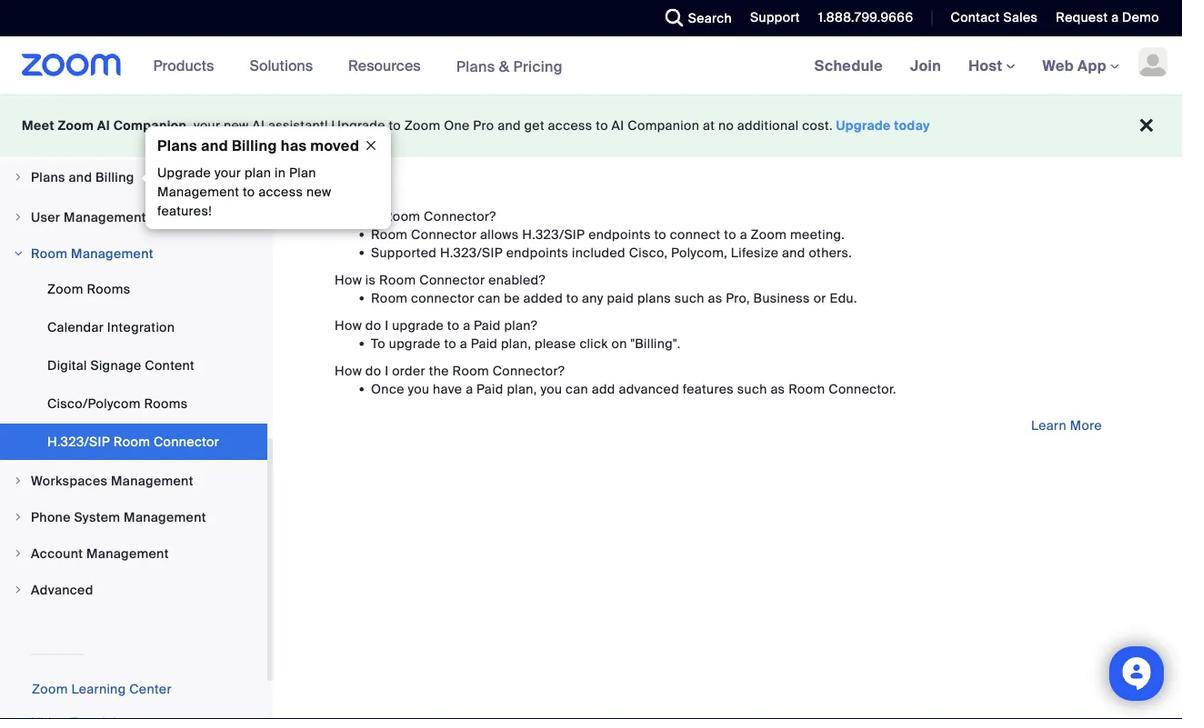 Task type: describe. For each thing, give the bounding box(es) containing it.
phone system management menu item
[[0, 500, 267, 535]]

2 horizontal spatial h.323/sip
[[522, 226, 585, 243]]

features
[[683, 381, 734, 397]]

to inside upgrade your plan in plan management to access new features!
[[243, 184, 255, 201]]

1.888.799.9666
[[818, 9, 914, 26]]

cisco,
[[629, 244, 668, 261]]

resources button
[[348, 36, 429, 95]]

at
[[703, 117, 715, 134]]

learn more link
[[1031, 417, 1102, 434]]

get
[[524, 117, 545, 134]]

1 ai from the left
[[97, 117, 110, 134]]

room management
[[31, 245, 154, 262]]

resources
[[348, 56, 421, 75]]

how do i order the room connector? once you have a paid plan, you can add advanced features such as room connector.
[[335, 362, 897, 397]]

to up the lifesize
[[724, 226, 737, 243]]

contact sales
[[951, 9, 1038, 26]]

is for what
[[370, 208, 380, 225]]

cisco/polycom rooms link
[[0, 386, 267, 422]]

connector? inside what is room connector? room connector allows h.323/sip endpoints to connect to a zoom meeting. supported h.323/sip endpoints included cisco, polycom, lifesize and others.
[[424, 208, 496, 225]]

how for how is room connector enabled? room connector can be added to any paid plans such as pro, business or edu.
[[335, 271, 362, 288]]

plan
[[289, 165, 316, 181]]

how for how do i order the room connector? once you have a paid plan, you can add advanced features such as room connector.
[[335, 362, 362, 379]]

phone
[[31, 509, 71, 526]]

today
[[894, 117, 930, 134]]

allows
[[480, 226, 519, 243]]

right image for account management
[[13, 548, 24, 559]]

moved
[[310, 136, 359, 155]]

room inside menu item
[[31, 245, 68, 262]]

included
[[572, 244, 626, 261]]

do for upgrade
[[365, 317, 381, 334]]

support
[[750, 9, 800, 26]]

search
[[688, 10, 732, 26]]

1 you from the left
[[408, 381, 430, 397]]

others.
[[809, 244, 852, 261]]

to inside the how is room connector enabled? room connector can be added to any paid plans such as pro, business or edu.
[[566, 290, 579, 306]]

0 vertical spatial paid
[[474, 317, 501, 334]]

added
[[523, 290, 563, 306]]

1 horizontal spatial upgrade
[[332, 117, 385, 134]]

your inside 'meet zoom ai companion,' 'footer'
[[194, 117, 220, 134]]

once
[[371, 381, 404, 397]]

meet zoom ai companion, footer
[[0, 95, 1182, 157]]

0 vertical spatial upgrade
[[392, 317, 444, 334]]

"billing".
[[631, 335, 681, 352]]

pro,
[[726, 290, 750, 306]]

have
[[433, 381, 462, 397]]

zoom rooms
[[47, 281, 131, 297]]

and inside 'meet zoom ai companion,' 'footer'
[[498, 117, 521, 134]]

web
[[1043, 56, 1074, 75]]

digital signage content link
[[0, 347, 267, 384]]

a left demo
[[1112, 9, 1119, 26]]

to down connector
[[447, 317, 460, 334]]

web app button
[[1043, 56, 1120, 75]]

workspaces
[[31, 472, 108, 489]]

right image for room management
[[13, 248, 24, 259]]

1 vertical spatial paid
[[471, 335, 498, 352]]

content
[[145, 357, 195, 374]]

to down resources dropdown button
[[389, 117, 401, 134]]

meetings navigation
[[801, 36, 1182, 96]]

request a demo
[[1056, 9, 1160, 26]]

as inside how do i order the room connector? once you have a paid plan, you can add advanced features such as room connector.
[[771, 381, 785, 397]]

calendar integration
[[47, 319, 175, 336]]

room inside menu
[[114, 433, 150, 450]]

polycom,
[[671, 244, 728, 261]]

to left companion
[[596, 117, 608, 134]]

pricing
[[513, 57, 563, 76]]

edu.
[[830, 290, 857, 306]]

signage
[[90, 357, 141, 374]]

can inside the how is room connector enabled? room connector can be added to any paid plans such as pro, business or edu.
[[478, 290, 501, 306]]

as inside the how is room connector enabled? room connector can be added to any paid plans such as pro, business or edu.
[[708, 290, 723, 306]]

management down workspaces management menu item
[[124, 509, 206, 526]]

meet zoom ai companion, your new ai assistant! upgrade to zoom one pro and get access to ai companion at no additional cost. upgrade today
[[22, 117, 930, 134]]

zoom right meet
[[58, 117, 94, 134]]

product information navigation
[[140, 36, 577, 96]]

account management menu item
[[0, 537, 267, 571]]

how do i upgrade to a paid plan? to upgrade to a paid plan, please click on "billing".
[[335, 317, 681, 352]]

side navigation navigation
[[0, 160, 273, 719]]

add
[[592, 381, 615, 397]]

plan, inside how do i order the room connector? once you have a paid plan, you can add advanced features such as room connector.
[[507, 381, 537, 397]]

cisco/polycom rooms
[[47, 395, 188, 412]]

plan?
[[504, 317, 538, 334]]

workspaces management
[[31, 472, 193, 489]]

i for order
[[385, 362, 389, 379]]

web app
[[1043, 56, 1107, 75]]

pro
[[473, 117, 494, 134]]

assistant!
[[268, 117, 328, 134]]

plans and billing
[[31, 169, 134, 186]]

upgrade inside upgrade your plan in plan management to access new features!
[[157, 165, 211, 181]]

zoom inside what is room connector? room connector allows h.323/sip endpoints to connect to a zoom meeting. supported h.323/sip endpoints included cisco, polycom, lifesize and others.
[[751, 226, 787, 243]]

phone system management
[[31, 509, 206, 526]]

user management menu item
[[0, 200, 267, 235]]

lifesize
[[731, 244, 779, 261]]

2 horizontal spatial upgrade
[[836, 117, 891, 134]]

h.323/sip room connector link
[[0, 424, 267, 460]]

cost.
[[802, 117, 833, 134]]

zoom left one
[[404, 117, 441, 134]]

plan, inside 'how do i upgrade to a paid plan? to upgrade to a paid plan, please click on "billing".'
[[501, 335, 531, 352]]

admin menu menu
[[0, 160, 267, 609]]

companion,
[[113, 117, 190, 134]]

right image
[[13, 585, 24, 596]]

enabled?
[[489, 271, 546, 288]]

management for room management
[[71, 245, 154, 262]]

plans for plans and billing has moved
[[157, 136, 197, 155]]

account
[[31, 545, 83, 562]]

right image for user management
[[13, 212, 24, 223]]

connect
[[670, 226, 721, 243]]

host
[[969, 56, 1006, 75]]

profile picture image
[[1139, 47, 1168, 76]]

such inside the how is room connector enabled? room connector can be added to any paid plans such as pro, business or edu.
[[675, 290, 705, 306]]

connector.
[[829, 381, 897, 397]]

room management menu
[[0, 271, 267, 462]]

right image for workspaces management
[[13, 476, 24, 487]]

learning
[[71, 681, 126, 698]]

contact
[[951, 9, 1000, 26]]

to up cisco,
[[654, 226, 667, 243]]

billing for plans and billing has moved
[[232, 136, 277, 155]]

0 horizontal spatial endpoints
[[506, 244, 569, 261]]

user
[[31, 209, 60, 226]]

banner containing products
[[0, 36, 1182, 96]]

more
[[1070, 417, 1102, 434]]

access inside 'meet zoom ai companion,' 'footer'
[[548, 117, 593, 134]]

join
[[910, 56, 941, 75]]

h.323/sip room connector
[[47, 433, 219, 450]]

and inside what is room connector? room connector allows h.323/sip endpoints to connect to a zoom meeting. supported h.323/sip endpoints included cisco, polycom, lifesize and others.
[[782, 244, 806, 261]]

a down connector
[[463, 317, 471, 334]]

request
[[1056, 9, 1108, 26]]

please
[[535, 335, 576, 352]]

&
[[499, 57, 510, 76]]

management for user management
[[64, 209, 146, 226]]

additional
[[737, 117, 799, 134]]

account management
[[31, 545, 169, 562]]

digital
[[47, 357, 87, 374]]



Task type: vqa. For each thing, say whether or not it's contained in the screenshot.
Thumbnail for Asset Management
no



Task type: locate. For each thing, give the bounding box(es) containing it.
new up plans and billing has moved
[[224, 117, 249, 134]]

calendar integration link
[[0, 309, 267, 346]]

right image left "workspaces"
[[13, 476, 24, 487]]

0 vertical spatial as
[[708, 290, 723, 306]]

plans and billing has moved tooltip
[[141, 126, 391, 229]]

rooms for cisco/polycom rooms
[[144, 395, 188, 412]]

1 vertical spatial is
[[365, 271, 376, 288]]

connector up the supported
[[411, 226, 477, 243]]

and up upgrade your plan in plan management to access new features!
[[201, 136, 228, 155]]

is for how
[[365, 271, 376, 288]]

a right have
[[466, 381, 473, 397]]

0 vertical spatial rooms
[[87, 281, 131, 297]]

your inside upgrade your plan in plan management to access new features!
[[215, 165, 241, 181]]

h.323/sip up "workspaces"
[[47, 433, 110, 450]]

billing inside plans and billing has moved tooltip
[[232, 136, 277, 155]]

banner
[[0, 36, 1182, 96]]

upgrade up the 'features!'
[[157, 165, 211, 181]]

i up 'to'
[[385, 317, 389, 334]]

3 right image from the top
[[13, 248, 24, 259]]

i inside 'how do i upgrade to a paid plan? to upgrade to a paid plan, please click on "billing".'
[[385, 317, 389, 334]]

billing
[[232, 136, 277, 155], [96, 169, 134, 186]]

1 horizontal spatial can
[[566, 381, 588, 397]]

0 horizontal spatial upgrade
[[157, 165, 211, 181]]

0 horizontal spatial plans
[[31, 169, 65, 186]]

i for upgrade
[[385, 317, 389, 334]]

do for order
[[365, 362, 381, 379]]

connector up connector
[[419, 271, 485, 288]]

1 horizontal spatial as
[[771, 381, 785, 397]]

1 vertical spatial connector?
[[493, 362, 565, 379]]

supported
[[371, 244, 437, 261]]

connector
[[411, 290, 475, 306]]

demo
[[1122, 9, 1160, 26]]

billing up user management menu item
[[96, 169, 134, 186]]

rooms for zoom rooms
[[87, 281, 131, 297]]

endpoints up enabled?
[[506, 244, 569, 261]]

room management menu item
[[0, 236, 267, 271]]

user management
[[31, 209, 146, 226]]

plans inside product information navigation
[[456, 57, 495, 76]]

connector down cisco/polycom rooms 'link'
[[154, 433, 219, 450]]

click
[[580, 335, 608, 352]]

management up phone system management menu item on the left bottom of the page
[[111, 472, 193, 489]]

management inside upgrade your plan in plan management to access new features!
[[157, 184, 239, 201]]

a inside how do i order the room connector? once you have a paid plan, you can add advanced features such as room connector.
[[466, 381, 473, 397]]

0 horizontal spatial such
[[675, 290, 705, 306]]

and left get
[[498, 117, 521, 134]]

as right features
[[771, 381, 785, 397]]

solutions
[[250, 56, 313, 75]]

1 vertical spatial i
[[385, 362, 389, 379]]

ai left 'companion,'
[[97, 117, 110, 134]]

right image inside workspaces management menu item
[[13, 476, 24, 487]]

a up have
[[460, 335, 467, 352]]

upgrade up the order
[[389, 335, 441, 352]]

do up once
[[365, 362, 381, 379]]

zoom learning center
[[32, 681, 172, 698]]

you
[[408, 381, 430, 397], [541, 381, 562, 397]]

features!
[[157, 203, 212, 220]]

app
[[1078, 56, 1107, 75]]

how inside how do i order the room connector? once you have a paid plan, you can add advanced features such as room connector.
[[335, 362, 362, 379]]

close image
[[357, 137, 386, 154]]

plan, down plan?
[[501, 335, 531, 352]]

new inside upgrade your plan in plan management to access new features!
[[306, 184, 331, 201]]

1.888.799.9666 button
[[805, 0, 918, 36], [818, 9, 914, 26]]

h.323/sip up included
[[522, 226, 585, 243]]

plans inside tooltip
[[157, 136, 197, 155]]

such right features
[[737, 381, 767, 397]]

2 horizontal spatial plans
[[456, 57, 495, 76]]

paid
[[607, 290, 634, 306]]

right image inside user management menu item
[[13, 212, 24, 223]]

ai up plans and billing has moved
[[252, 117, 265, 134]]

such inside how do i order the room connector? once you have a paid plan, you can add advanced features such as room connector.
[[737, 381, 767, 397]]

5 right image from the top
[[13, 512, 24, 523]]

upgrade
[[332, 117, 385, 134], [836, 117, 891, 134], [157, 165, 211, 181]]

host button
[[969, 56, 1015, 75]]

connector? down please
[[493, 362, 565, 379]]

0 vertical spatial how
[[335, 271, 362, 288]]

digital signage content
[[47, 357, 195, 374]]

connector inside room management menu
[[154, 433, 219, 450]]

i up once
[[385, 362, 389, 379]]

and inside menu item
[[69, 169, 92, 186]]

4 right image from the top
[[13, 476, 24, 487]]

integration
[[107, 319, 175, 336]]

plans for plans and billing
[[31, 169, 65, 186]]

1 horizontal spatial such
[[737, 381, 767, 397]]

2 vertical spatial h.323/sip
[[47, 433, 110, 450]]

right image for phone system management
[[13, 512, 24, 523]]

0 horizontal spatial h.323/sip
[[47, 433, 110, 450]]

0 vertical spatial your
[[194, 117, 220, 134]]

billing inside 'plans and billing' menu item
[[96, 169, 134, 186]]

endpoints
[[589, 226, 651, 243], [506, 244, 569, 261]]

order
[[392, 362, 426, 379]]

2 i from the top
[[385, 362, 389, 379]]

1 vertical spatial h.323/sip
[[440, 244, 503, 261]]

plans & pricing link
[[456, 57, 563, 76], [456, 57, 563, 76]]

1 horizontal spatial you
[[541, 381, 562, 397]]

what
[[335, 208, 367, 225]]

plans inside menu item
[[31, 169, 65, 186]]

endpoints up included
[[589, 226, 651, 243]]

right image inside the room management menu item
[[13, 248, 24, 259]]

1 horizontal spatial plans
[[157, 136, 197, 155]]

management down phone system management menu item on the left bottom of the page
[[86, 545, 169, 562]]

paid inside how do i order the room connector? once you have a paid plan, you can add advanced features such as room connector.
[[477, 381, 504, 397]]

new inside 'meet zoom ai companion,' 'footer'
[[224, 117, 249, 134]]

right image down meet
[[13, 172, 24, 183]]

zoom left learning
[[32, 681, 68, 698]]

0 vertical spatial connector
[[411, 226, 477, 243]]

plans & pricing
[[456, 57, 563, 76]]

products
[[153, 56, 214, 75]]

plans
[[637, 290, 671, 306]]

ai left companion
[[612, 117, 624, 134]]

solutions button
[[250, 36, 321, 95]]

1 vertical spatial rooms
[[144, 395, 188, 412]]

0 vertical spatial plans
[[456, 57, 495, 76]]

can left be
[[478, 290, 501, 306]]

new
[[224, 117, 249, 134], [306, 184, 331, 201]]

0 vertical spatial plan,
[[501, 335, 531, 352]]

calendar
[[47, 319, 104, 336]]

rooms inside 'link'
[[144, 395, 188, 412]]

has
[[281, 136, 307, 155]]

cisco/polycom
[[47, 395, 141, 412]]

workspaces management menu item
[[0, 464, 267, 498]]

management for account management
[[86, 545, 169, 562]]

2 ai from the left
[[252, 117, 265, 134]]

connector inside what is room connector? room connector allows h.323/sip endpoints to connect to a zoom meeting. supported h.323/sip endpoints included cisco, polycom, lifesize and others.
[[411, 226, 477, 243]]

you down please
[[541, 381, 562, 397]]

billing for plans and billing
[[96, 169, 134, 186]]

management up zoom rooms link
[[71, 245, 154, 262]]

plans up user
[[31, 169, 65, 186]]

upgrade your plan in plan management to access new features!
[[157, 165, 331, 220]]

one
[[444, 117, 470, 134]]

on
[[612, 335, 627, 352]]

2 vertical spatial paid
[[477, 381, 504, 397]]

h.323/sip down allows on the top of page
[[440, 244, 503, 261]]

to
[[371, 335, 386, 352]]

rooms down the content
[[144, 395, 188, 412]]

right image for plans and billing
[[13, 172, 24, 183]]

2 horizontal spatial ai
[[612, 117, 624, 134]]

center
[[129, 681, 172, 698]]

1 horizontal spatial endpoints
[[589, 226, 651, 243]]

2 do from the top
[[365, 362, 381, 379]]

2 vertical spatial plans
[[31, 169, 65, 186]]

0 vertical spatial new
[[224, 117, 249, 134]]

advanced menu item
[[0, 573, 267, 608]]

zoom up calendar
[[47, 281, 83, 297]]

0 vertical spatial do
[[365, 317, 381, 334]]

can left add
[[566, 381, 588, 397]]

your up plans and billing has moved
[[194, 117, 220, 134]]

do inside 'how do i upgrade to a paid plan? to upgrade to a paid plan, please click on "billing".'
[[365, 317, 381, 334]]

right image inside phone system management menu item
[[13, 512, 24, 523]]

a inside what is room connector? room connector allows h.323/sip endpoints to connect to a zoom meeting. supported h.323/sip endpoints included cisco, polycom, lifesize and others.
[[740, 226, 747, 243]]

6 right image from the top
[[13, 548, 24, 559]]

plans left &
[[456, 57, 495, 76]]

a up the lifesize
[[740, 226, 747, 243]]

companion
[[628, 117, 700, 134]]

billing up plan
[[232, 136, 277, 155]]

is down the supported
[[365, 271, 376, 288]]

advanced
[[619, 381, 679, 397]]

upgrade down connector
[[392, 317, 444, 334]]

1 do from the top
[[365, 317, 381, 334]]

to up the
[[444, 335, 457, 352]]

0 horizontal spatial rooms
[[87, 281, 131, 297]]

right image inside 'plans and billing' menu item
[[13, 172, 24, 183]]

zoom inside room management menu
[[47, 281, 83, 297]]

right image
[[13, 172, 24, 183], [13, 212, 24, 223], [13, 248, 24, 259], [13, 476, 24, 487], [13, 512, 24, 523], [13, 548, 24, 559]]

2 vertical spatial how
[[335, 362, 362, 379]]

learn
[[1031, 417, 1067, 434]]

your left plan
[[215, 165, 241, 181]]

and down meeting.
[[782, 244, 806, 261]]

no
[[718, 117, 734, 134]]

business
[[754, 290, 810, 306]]

is inside what is room connector? room connector allows h.323/sip endpoints to connect to a zoom meeting. supported h.323/sip endpoints included cisco, polycom, lifesize and others.
[[370, 208, 380, 225]]

access inside upgrade your plan in plan management to access new features!
[[258, 184, 303, 201]]

2 right image from the top
[[13, 212, 24, 223]]

in
[[275, 165, 286, 181]]

1 horizontal spatial new
[[306, 184, 331, 201]]

to down plan
[[243, 184, 255, 201]]

i inside how do i order the room connector? once you have a paid plan, you can add advanced features such as room connector.
[[385, 362, 389, 379]]

plan, down 'how do i upgrade to a paid plan? to upgrade to a paid plan, please click on "billing".'
[[507, 381, 537, 397]]

1 vertical spatial access
[[258, 184, 303, 201]]

1 vertical spatial new
[[306, 184, 331, 201]]

and inside tooltip
[[201, 136, 228, 155]]

1 vertical spatial plan,
[[507, 381, 537, 397]]

zoom up the lifesize
[[751, 226, 787, 243]]

join link
[[897, 36, 955, 95]]

plans and billing menu item
[[0, 160, 267, 198]]

1 vertical spatial endpoints
[[506, 244, 569, 261]]

upgrade right cost.
[[836, 117, 891, 134]]

0 horizontal spatial ai
[[97, 117, 110, 134]]

1 horizontal spatial h.323/sip
[[440, 244, 503, 261]]

0 horizontal spatial can
[[478, 290, 501, 306]]

be
[[504, 290, 520, 306]]

plans for plans & pricing
[[456, 57, 495, 76]]

sales
[[1004, 9, 1038, 26]]

how
[[335, 271, 362, 288], [335, 317, 362, 334], [335, 362, 362, 379]]

h.323/sip inside room management menu
[[47, 433, 110, 450]]

paid
[[474, 317, 501, 334], [471, 335, 498, 352], [477, 381, 504, 397]]

0 vertical spatial i
[[385, 317, 389, 334]]

learn more
[[1031, 417, 1102, 434]]

upgrade
[[392, 317, 444, 334], [389, 335, 441, 352]]

1 vertical spatial connector
[[419, 271, 485, 288]]

0 horizontal spatial as
[[708, 290, 723, 306]]

management inside menu item
[[111, 472, 193, 489]]

0 vertical spatial can
[[478, 290, 501, 306]]

management up room management
[[64, 209, 146, 226]]

right image left phone
[[13, 512, 24, 523]]

schedule link
[[801, 36, 897, 95]]

plans down 'companion,'
[[157, 136, 197, 155]]

what is room connector? room connector allows h.323/sip endpoints to connect to a zoom meeting. supported h.323/sip endpoints included cisco, polycom, lifesize and others.
[[335, 208, 852, 261]]

1 horizontal spatial access
[[548, 117, 593, 134]]

3 how from the top
[[335, 362, 362, 379]]

right image left room management
[[13, 248, 24, 259]]

plan
[[245, 165, 271, 181]]

right image left user
[[13, 212, 24, 223]]

0 vertical spatial endpoints
[[589, 226, 651, 243]]

new down plan
[[306, 184, 331, 201]]

do up 'to'
[[365, 317, 381, 334]]

is inside the how is room connector enabled? room connector can be added to any paid plans such as pro, business or edu.
[[365, 271, 376, 288]]

1 vertical spatial how
[[335, 317, 362, 334]]

1 vertical spatial plans
[[157, 136, 197, 155]]

1 horizontal spatial rooms
[[144, 395, 188, 412]]

how for how do i upgrade to a paid plan? to upgrade to a paid plan, please click on "billing".
[[335, 317, 362, 334]]

is right what
[[370, 208, 380, 225]]

0 horizontal spatial access
[[258, 184, 303, 201]]

meet
[[22, 117, 54, 134]]

connector
[[411, 226, 477, 243], [419, 271, 485, 288], [154, 433, 219, 450]]

and up user management
[[69, 169, 92, 186]]

system
[[74, 509, 120, 526]]

1 vertical spatial do
[[365, 362, 381, 379]]

connector inside the how is room connector enabled? room connector can be added to any paid plans such as pro, business or edu.
[[419, 271, 485, 288]]

1 vertical spatial as
[[771, 381, 785, 397]]

do inside how do i order the room connector? once you have a paid plan, you can add advanced features such as room connector.
[[365, 362, 381, 379]]

access down in
[[258, 184, 303, 201]]

schedule
[[815, 56, 883, 75]]

1 how from the top
[[335, 271, 362, 288]]

1 horizontal spatial ai
[[252, 117, 265, 134]]

1 vertical spatial can
[[566, 381, 588, 397]]

3 ai from the left
[[612, 117, 624, 134]]

rooms
[[87, 281, 131, 297], [144, 395, 188, 412]]

request a demo link
[[1043, 0, 1182, 36], [1056, 9, 1160, 26]]

0 vertical spatial is
[[370, 208, 380, 225]]

0 horizontal spatial you
[[408, 381, 430, 397]]

products button
[[153, 36, 222, 95]]

0 vertical spatial connector?
[[424, 208, 496, 225]]

1 vertical spatial billing
[[96, 169, 134, 186]]

1 right image from the top
[[13, 172, 24, 183]]

the
[[429, 362, 449, 379]]

such right plans
[[675, 290, 705, 306]]

2 vertical spatial connector
[[154, 433, 219, 450]]

connector? inside how do i order the room connector? once you have a paid plan, you can add advanced features such as room connector.
[[493, 362, 565, 379]]

right image inside account management menu item
[[13, 548, 24, 559]]

2 how from the top
[[335, 317, 362, 334]]

0 horizontal spatial billing
[[96, 169, 134, 186]]

0 vertical spatial h.323/sip
[[522, 226, 585, 243]]

plans and billing has moved
[[157, 136, 359, 155]]

0 vertical spatial access
[[548, 117, 593, 134]]

and
[[498, 117, 521, 134], [201, 136, 228, 155], [69, 169, 92, 186], [782, 244, 806, 261]]

how inside the how is room connector enabled? room connector can be added to any paid plans such as pro, business or edu.
[[335, 271, 362, 288]]

how inside 'how do i upgrade to a paid plan? to upgrade to a paid plan, please click on "billing".'
[[335, 317, 362, 334]]

1 i from the top
[[385, 317, 389, 334]]

management for workspaces management
[[111, 472, 193, 489]]

search button
[[652, 0, 737, 36]]

can inside how do i order the room connector? once you have a paid plan, you can add advanced features such as room connector.
[[566, 381, 588, 397]]

1 vertical spatial such
[[737, 381, 767, 397]]

as left the pro,
[[708, 290, 723, 306]]

you down the order
[[408, 381, 430, 397]]

access right get
[[548, 117, 593, 134]]

0 horizontal spatial new
[[224, 117, 249, 134]]

2 you from the left
[[541, 381, 562, 397]]

upgrade up the close icon
[[332, 117, 385, 134]]

management up the 'features!'
[[157, 184, 239, 201]]

room
[[384, 208, 421, 225], [371, 226, 408, 243], [31, 245, 68, 262], [379, 271, 416, 288], [371, 290, 408, 306], [453, 362, 489, 379], [789, 381, 825, 397], [114, 433, 150, 450]]

ai
[[97, 117, 110, 134], [252, 117, 265, 134], [612, 117, 624, 134]]

1 vertical spatial upgrade
[[389, 335, 441, 352]]

right image up right image
[[13, 548, 24, 559]]

zoom learning center link
[[32, 681, 172, 698]]

0 vertical spatial such
[[675, 290, 705, 306]]

rooms up calendar integration
[[87, 281, 131, 297]]

1 vertical spatial your
[[215, 165, 241, 181]]

zoom logo image
[[22, 54, 122, 76]]

1 horizontal spatial billing
[[232, 136, 277, 155]]

to left any
[[566, 290, 579, 306]]

how is room connector enabled? room connector can be added to any paid plans such as pro, business or edu.
[[335, 271, 857, 306]]

0 vertical spatial billing
[[232, 136, 277, 155]]

advanced
[[31, 582, 93, 598]]

connector? up allows on the top of page
[[424, 208, 496, 225]]



